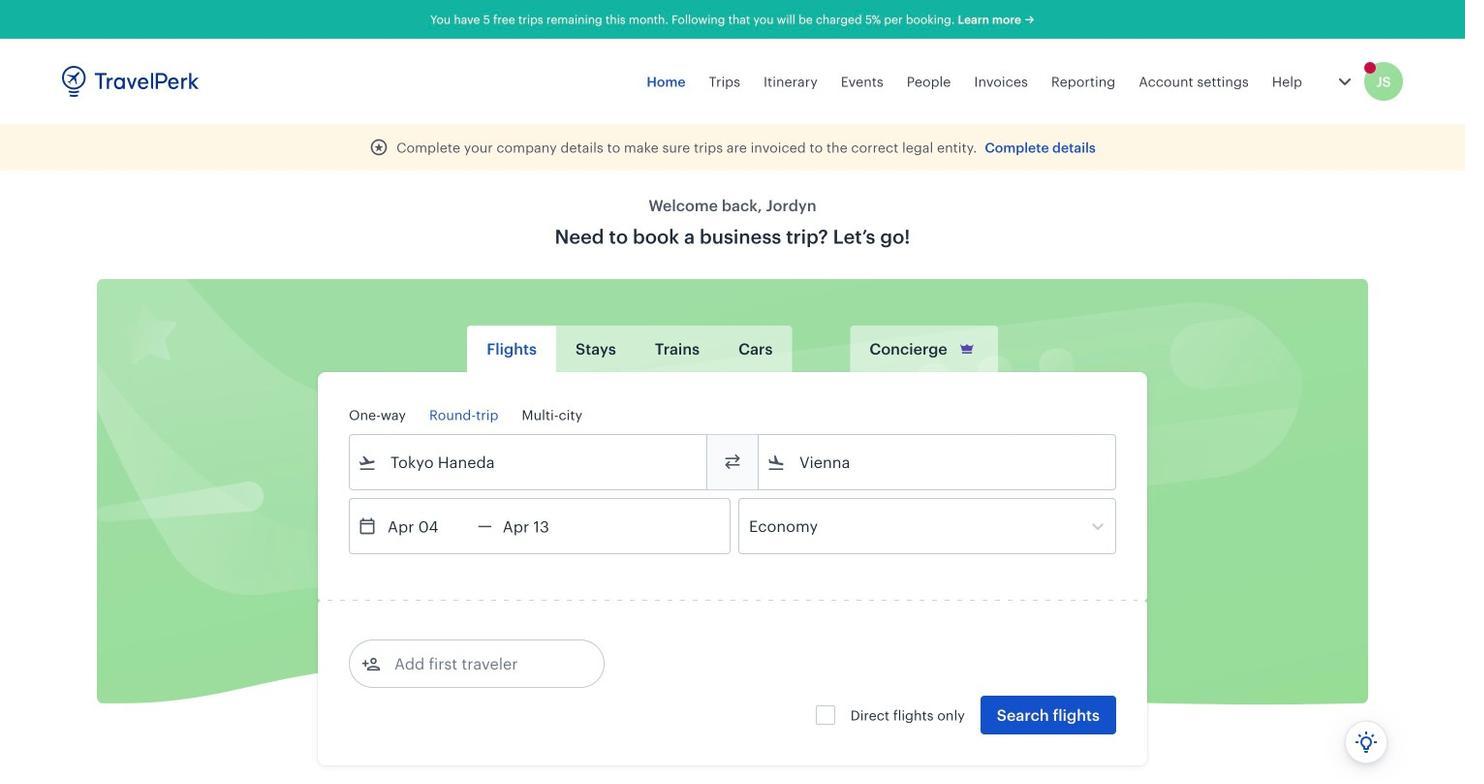 Task type: vqa. For each thing, say whether or not it's contained in the screenshot.
Depart text box
yes



Task type: locate. For each thing, give the bounding box(es) containing it.
Depart text field
[[377, 499, 478, 554]]

Add first traveler search field
[[381, 649, 583, 680]]



Task type: describe. For each thing, give the bounding box(es) containing it.
To search field
[[786, 447, 1091, 478]]

Return text field
[[492, 499, 593, 554]]

From search field
[[377, 447, 682, 478]]



